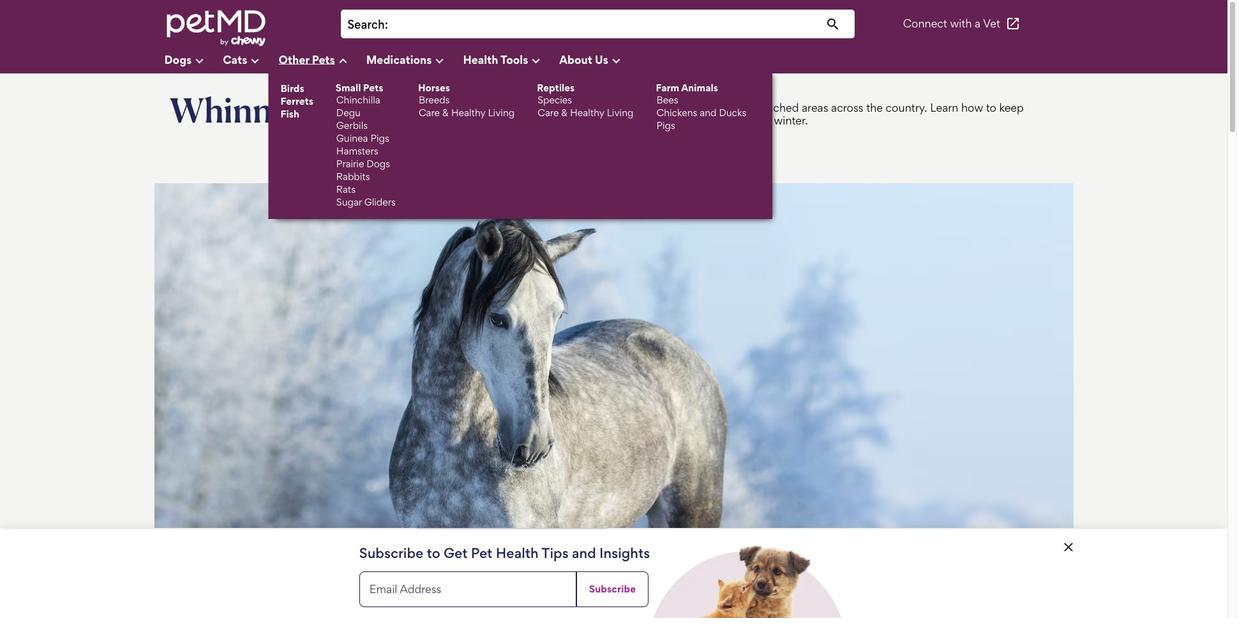 Task type: vqa. For each thing, say whether or not it's contained in the screenshot.
1st Care from the right
yes



Task type: locate. For each thing, give the bounding box(es) containing it.
subscribe inside button
[[589, 583, 636, 595]]

2 & from the left
[[562, 107, 568, 119]]

pets up chinchilla 'link' in the top of the page
[[363, 82, 383, 94]]

pigs up hamsters link
[[371, 132, 390, 144]]

healthy
[[452, 107, 486, 119], [570, 107, 605, 119]]

care & healthy living link for species
[[537, 107, 635, 120]]

1 healthy from the left
[[452, 107, 486, 119]]

healthy for species
[[570, 107, 605, 119]]

care & healthy living link down breeds
[[418, 107, 516, 120]]

0 horizontal spatial pigs
[[371, 132, 390, 144]]

subscribe down "insights"
[[589, 583, 636, 595]]

bees link
[[656, 94, 747, 107]]

hamsters link
[[336, 145, 397, 158]]

2 living from the left
[[607, 107, 634, 119]]

ferrets link
[[280, 95, 314, 108]]

areas
[[802, 101, 829, 114]]

care inside horses breeds care & healthy living
[[419, 107, 440, 119]]

subscribe to get pet health tips and insights
[[359, 545, 650, 561]]

dogs button
[[164, 48, 223, 73]]

0 horizontal spatial subscribe
[[359, 545, 424, 561]]

reptiles species care & healthy living
[[537, 82, 634, 119]]

health
[[463, 53, 499, 66], [496, 545, 539, 561]]

0 horizontal spatial living
[[488, 107, 515, 119]]

1 horizontal spatial for
[[343, 89, 388, 131]]

pets inside small pets chinchilla degu gerbils guinea pigs hamsters prairie dogs rabbits rats sugar gliders
[[363, 82, 383, 94]]

subscribe for subscribe to get pet health tips and insights
[[359, 545, 424, 561]]

living inside horses breeds care & healthy living
[[488, 107, 515, 119]]

1 vertical spatial to
[[427, 545, 441, 561]]

living inside reptiles species care & healthy living
[[607, 107, 634, 119]]

0 horizontal spatial dogs
[[164, 53, 192, 66]]

1 horizontal spatial to
[[987, 101, 997, 114]]

0 vertical spatial dogs
[[164, 53, 192, 66]]

fish
[[281, 108, 299, 120]]

health left tools
[[463, 53, 499, 66]]

fish link
[[280, 108, 314, 121]]

1 vertical spatial pets
[[363, 82, 383, 94]]

pigs inside small pets chinchilla degu gerbils guinea pigs hamsters prairie dogs rabbits rats sugar gliders
[[371, 132, 390, 144]]

pigs for degu
[[371, 132, 390, 144]]

chickens and ducks link
[[656, 107, 747, 120]]

1 horizontal spatial &
[[562, 107, 568, 119]]

health tools
[[463, 53, 528, 66]]

to inside newsletter subscription "element"
[[427, 545, 441, 561]]

& inside reptiles species care & healthy living
[[562, 107, 568, 119]]

petmd home image
[[164, 9, 267, 48]]

care & healthy living link for breeds
[[418, 107, 516, 120]]

protected
[[701, 114, 751, 127]]

and inside newsletter subscription "element"
[[572, 545, 596, 561]]

& for breeds
[[443, 107, 449, 119]]

reptiles
[[537, 82, 575, 94]]

& inside horses breeds care & healthy living
[[443, 107, 449, 119]]

care inside reptiles species care & healthy living
[[538, 107, 559, 119]]

pigs down "chickens" at the right of the page
[[657, 120, 676, 132]]

rabbits
[[336, 171, 370, 183]]

0 vertical spatial subscribe
[[359, 545, 424, 561]]

birds link
[[280, 82, 314, 95]]

2 healthy from the left
[[570, 107, 605, 119]]

subscribe up "cattitude"
[[359, 545, 424, 561]]

1 care from the left
[[419, 107, 440, 119]]

2 care from the left
[[538, 107, 559, 119]]

breeds link
[[418, 94, 516, 107]]

for
[[343, 89, 388, 131], [264, 564, 292, 590]]

1 horizontal spatial healthy
[[570, 107, 605, 119]]

chinchilla
[[336, 94, 381, 106]]

species link
[[537, 94, 635, 107]]

0 horizontal spatial care
[[419, 107, 440, 119]]

living
[[488, 107, 515, 119], [607, 107, 634, 119]]

None text field
[[395, 16, 849, 33]]

to left get at the bottom of page
[[427, 545, 441, 561]]

dogs inside popup button
[[164, 53, 192, 66]]

to right how
[[987, 101, 997, 114]]

1 horizontal spatial care
[[538, 107, 559, 119]]

farm animals bees chickens and ducks pigs
[[656, 82, 747, 132]]

health inside newsletter subscription "element"
[[496, 545, 539, 561]]

healthy inside reptiles species care & healthy living
[[570, 107, 605, 119]]

for for "cattitude"
[[264, 564, 292, 590]]

0 horizontal spatial to
[[427, 545, 441, 561]]

0 horizontal spatial care & healthy living link
[[418, 107, 516, 120]]

care & healthy living link down species
[[537, 107, 635, 120]]

how
[[962, 101, 984, 114]]

medications button
[[366, 48, 463, 73]]

care & healthy living link
[[418, 107, 516, 120], [537, 107, 635, 120]]

1 horizontal spatial subscribe
[[589, 583, 636, 595]]

to
[[987, 101, 997, 114], [427, 545, 441, 561]]

1 living from the left
[[488, 107, 515, 119]]

0 vertical spatial for
[[343, 89, 388, 131]]

0 horizontal spatial healthy
[[452, 107, 486, 119]]

other
[[279, 53, 310, 66]]

1 horizontal spatial pigs
[[657, 120, 676, 132]]

small pets group
[[336, 82, 397, 209]]

health inside popup button
[[463, 53, 499, 66]]

sugar
[[336, 196, 362, 208]]

1 vertical spatial dogs
[[367, 158, 390, 170]]

dogs up rabbits link
[[367, 158, 390, 170]]

and inside farm animals bees chickens and ducks pigs
[[700, 107, 717, 119]]

0 horizontal spatial for
[[264, 564, 292, 590]]

care
[[419, 107, 440, 119], [538, 107, 559, 119]]

& down breeds
[[443, 107, 449, 119]]

and
[[647, 101, 666, 114], [700, 107, 717, 119], [679, 114, 698, 127], [572, 545, 596, 561]]

pets
[[312, 53, 335, 66], [363, 82, 383, 94]]

"cattitude"
[[296, 564, 397, 590]]

1 vertical spatial subscribe
[[589, 583, 636, 595]]

pets inside dropdown button
[[312, 53, 335, 66]]

:
[[385, 17, 388, 32]]

1 vertical spatial pigs
[[371, 132, 390, 144]]

subscribe for subscribe
[[589, 583, 636, 595]]

pigs
[[657, 120, 676, 132], [371, 132, 390, 144]]

pigs inside farm animals bees chickens and ducks pigs
[[657, 120, 676, 132]]

1 & from the left
[[443, 107, 449, 119]]

pets right other
[[312, 53, 335, 66]]

dogs down petmd home image
[[164, 53, 192, 66]]

1 vertical spatial for
[[264, 564, 292, 590]]

health right pet
[[496, 545, 539, 561]]

tools
[[501, 53, 528, 66]]

0 vertical spatial pigs
[[657, 120, 676, 132]]

0 vertical spatial to
[[987, 101, 997, 114]]

1 vertical spatial health
[[496, 545, 539, 561]]

& down species
[[562, 107, 568, 119]]

1 care & healthy living link from the left
[[418, 107, 516, 120]]

&
[[443, 107, 449, 119], [562, 107, 568, 119]]

care down breeds
[[419, 107, 440, 119]]

dogs
[[164, 53, 192, 66], [367, 158, 390, 170]]

0 horizontal spatial &
[[443, 107, 449, 119]]

1 horizontal spatial dogs
[[367, 158, 390, 170]]

0 horizontal spatial pets
[[312, 53, 335, 66]]

0 vertical spatial pets
[[312, 53, 335, 66]]

connect with a vet
[[904, 17, 1001, 30]]

healthy inside horses breeds care & healthy living
[[452, 107, 486, 119]]

close image
[[1061, 540, 1077, 555]]

have
[[699, 101, 723, 114]]

None email field
[[359, 572, 577, 607]]

horses breeds care & healthy living
[[418, 82, 515, 119]]

gratitude
[[170, 564, 260, 590]]

get
[[444, 545, 468, 561]]

care down species
[[538, 107, 559, 119]]

medications
[[366, 53, 432, 66]]

subscribe
[[359, 545, 424, 561], [589, 583, 636, 595]]

snow
[[669, 101, 696, 114]]

keep
[[1000, 101, 1024, 114]]

1 horizontal spatial pets
[[363, 82, 383, 94]]

with
[[951, 17, 972, 30]]

1 horizontal spatial living
[[607, 107, 634, 119]]

2 care & healthy living link from the left
[[537, 107, 635, 120]]

0 vertical spatial health
[[463, 53, 499, 66]]

1 horizontal spatial care & healthy living link
[[537, 107, 635, 120]]

sugar gliders link
[[336, 196, 397, 209]]

safe
[[655, 114, 676, 127]]



Task type: describe. For each thing, give the bounding box(es) containing it.
gerbils link
[[336, 120, 397, 132]]

bees
[[657, 94, 679, 106]]

degu link
[[336, 107, 397, 120]]

this
[[754, 114, 772, 127]]

rabbits link
[[336, 171, 397, 184]]

pets for other
[[312, 53, 335, 66]]

pigs link
[[656, 120, 747, 132]]

whinnying
[[170, 89, 336, 131]]

about
[[560, 53, 593, 66]]

winter.
[[774, 114, 808, 127]]

about us
[[560, 53, 609, 66]]

whinnying for winter
[[170, 89, 501, 131]]

cats button
[[223, 48, 279, 73]]

cats
[[223, 53, 247, 66]]

to inside "cold and snow have finally reached areas across the country. learn how to keep horses safe and protected this winter."
[[987, 101, 997, 114]]

guinea
[[336, 132, 368, 144]]

pets for small
[[363, 82, 383, 94]]

cold and snow have finally reached areas across the country. learn how to keep horses safe and protected this winter.
[[619, 101, 1024, 127]]

a
[[975, 17, 981, 30]]

gratitude for "cattitude"
[[170, 564, 397, 590]]

living for reptiles species care & healthy living
[[607, 107, 634, 119]]

country.
[[886, 101, 928, 114]]

prairie dogs link
[[336, 158, 397, 171]]

farm animals group
[[656, 82, 747, 132]]

gerbils
[[336, 120, 368, 132]]

farm
[[656, 82, 680, 94]]

insights
[[600, 545, 650, 561]]

finally
[[726, 101, 755, 114]]

pigs for chickens
[[657, 120, 676, 132]]

horses
[[418, 82, 450, 94]]

guinea pigs link
[[336, 132, 397, 145]]

animals
[[682, 82, 718, 94]]

newsletter subscription element
[[0, 529, 1228, 618]]

hamsters
[[336, 145, 379, 157]]

puppy and kitten hugging image
[[654, 540, 842, 618]]

living for horses breeds care & healthy living
[[488, 107, 515, 119]]

about us button
[[560, 48, 640, 73]]

us
[[595, 53, 609, 66]]

for for winter
[[343, 89, 388, 131]]

subscribe button
[[577, 572, 649, 607]]

chickens
[[657, 107, 698, 119]]

health tools button
[[463, 48, 560, 73]]

search :
[[348, 17, 388, 32]]

birds
[[281, 82, 304, 95]]

winter
[[395, 89, 501, 131]]

other pets button
[[279, 48, 366, 73]]

horses group
[[418, 82, 516, 120]]

across
[[832, 101, 864, 114]]

reptiles group
[[537, 82, 635, 120]]

grey andalusian in the snow image
[[154, 183, 1074, 528]]

small pets chinchilla degu gerbils guinea pigs hamsters prairie dogs rabbits rats sugar gliders
[[336, 82, 396, 208]]

none email field inside newsletter subscription "element"
[[359, 572, 577, 607]]

tips
[[542, 545, 569, 561]]

care for breeds
[[419, 107, 440, 119]]

rats link
[[336, 184, 397, 196]]

ferrets
[[281, 95, 314, 107]]

birds ferrets fish
[[281, 82, 314, 120]]

degu
[[336, 107, 361, 119]]

dogs inside small pets chinchilla degu gerbils guinea pigs hamsters prairie dogs rabbits rats sugar gliders
[[367, 158, 390, 170]]

ducks
[[719, 107, 747, 119]]

connect
[[904, 17, 948, 30]]

other pets
[[279, 53, 335, 66]]

care for species
[[538, 107, 559, 119]]

gliders
[[364, 196, 396, 208]]

cold
[[619, 101, 644, 114]]

reached
[[758, 101, 799, 114]]

species
[[538, 94, 572, 106]]

connect with a vet button
[[904, 9, 1021, 39]]

& for species
[[562, 107, 568, 119]]

search
[[348, 17, 385, 32]]

breeds
[[419, 94, 450, 106]]

chinchilla link
[[336, 94, 397, 107]]

the
[[867, 101, 883, 114]]

rats
[[336, 184, 356, 196]]

learn
[[931, 101, 959, 114]]

small
[[336, 82, 361, 94]]

healthy for breeds
[[452, 107, 486, 119]]

horses
[[619, 114, 652, 127]]

prairie
[[336, 158, 364, 170]]

pet
[[471, 545, 493, 561]]

vet
[[984, 17, 1001, 30]]



